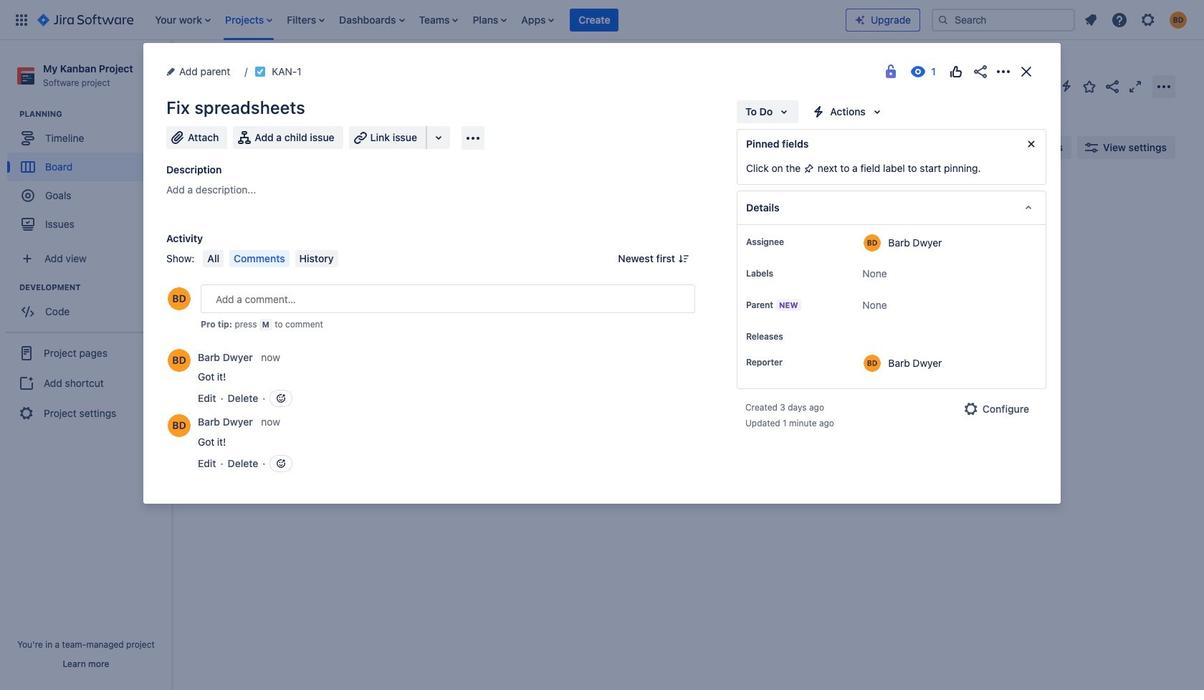 Task type: locate. For each thing, give the bounding box(es) containing it.
group
[[7, 108, 171, 243], [7, 282, 171, 331], [6, 332, 166, 434]]

list
[[148, 0, 846, 40], [1079, 7, 1196, 33]]

add app image
[[465, 129, 482, 147]]

8 list item from the left
[[570, 0, 619, 40]]

1 heading from the top
[[19, 108, 171, 120]]

heading for group to the middle
[[19, 282, 171, 293]]

add reaction image
[[276, 393, 287, 404], [276, 458, 287, 470]]

0 vertical spatial heading
[[19, 108, 171, 120]]

None search field
[[932, 8, 1076, 31]]

1 add reaction image from the top
[[276, 393, 287, 404]]

task image
[[255, 66, 266, 77], [213, 260, 224, 271]]

Search field
[[932, 8, 1076, 31]]

0 vertical spatial group
[[7, 108, 171, 243]]

1 vertical spatial heading
[[19, 282, 171, 293]]

1 vertical spatial add reaction image
[[276, 458, 287, 470]]

close image
[[1018, 63, 1035, 80]]

add reaction image down "copy link to comment" icon
[[276, 458, 287, 470]]

menu bar
[[200, 250, 341, 267]]

7 list item from the left
[[517, 0, 559, 40]]

create column image
[[810, 188, 828, 205]]

Search this board text field
[[202, 135, 268, 161]]

sidebar element
[[0, 40, 172, 691]]

2 heading from the top
[[19, 282, 171, 293]]

2 add reaction image from the top
[[276, 458, 287, 470]]

dialog
[[143, 43, 1061, 504]]

0 vertical spatial task image
[[255, 66, 266, 77]]

actions image
[[995, 63, 1013, 80]]

0 vertical spatial add reaction image
[[276, 393, 287, 404]]

heading
[[19, 108, 171, 120], [19, 282, 171, 293]]

heading for topmost group
[[19, 108, 171, 120]]

list item
[[151, 0, 215, 40], [221, 0, 277, 40], [283, 0, 329, 40], [335, 0, 409, 40], [415, 0, 463, 40], [469, 0, 512, 40], [517, 0, 559, 40], [570, 0, 619, 40]]

add reaction image for more information about barb dwyer image
[[276, 393, 287, 404]]

banner
[[0, 0, 1205, 40]]

0 horizontal spatial task image
[[213, 260, 224, 271]]

add reaction image up "copy link to comment" icon
[[276, 393, 287, 404]]

jira software image
[[37, 11, 134, 28], [37, 11, 134, 28]]

assignee pin to top. only you can see pinned fields. image
[[787, 237, 799, 248]]

copy link to issue image
[[299, 65, 310, 77]]



Task type: describe. For each thing, give the bounding box(es) containing it.
link web pages and more image
[[430, 129, 447, 146]]

4 list item from the left
[[335, 0, 409, 40]]

2 list item from the left
[[221, 0, 277, 40]]

more information about barb dwyer image
[[168, 414, 191, 437]]

primary element
[[9, 0, 846, 40]]

more information about barb dwyer image
[[168, 349, 191, 372]]

hide message image
[[1023, 136, 1041, 153]]

add people image
[[353, 139, 370, 156]]

1 vertical spatial task image
[[213, 260, 224, 271]]

2 vertical spatial group
[[6, 332, 166, 434]]

1 horizontal spatial list
[[1079, 7, 1196, 33]]

5 list item from the left
[[415, 0, 463, 40]]

1 list item from the left
[[151, 0, 215, 40]]

enter full screen image
[[1127, 78, 1144, 95]]

search image
[[938, 14, 949, 25]]

6 list item from the left
[[469, 0, 512, 40]]

copy link to comment image
[[283, 416, 295, 427]]

Add a comment… field
[[201, 285, 696, 313]]

star kan board image
[[1081, 78, 1099, 95]]

1 vertical spatial group
[[7, 282, 171, 331]]

3 list item from the left
[[283, 0, 329, 40]]

0 horizontal spatial list
[[148, 0, 846, 40]]

details element
[[737, 191, 1047, 225]]

goal image
[[22, 189, 34, 202]]

1 horizontal spatial task image
[[255, 66, 266, 77]]

vote options: no one has voted for this issue yet. image
[[948, 63, 965, 80]]

add reaction image for more information about barb dwyer icon
[[276, 458, 287, 470]]



Task type: vqa. For each thing, say whether or not it's contained in the screenshot.
SIDEBAR element
yes



